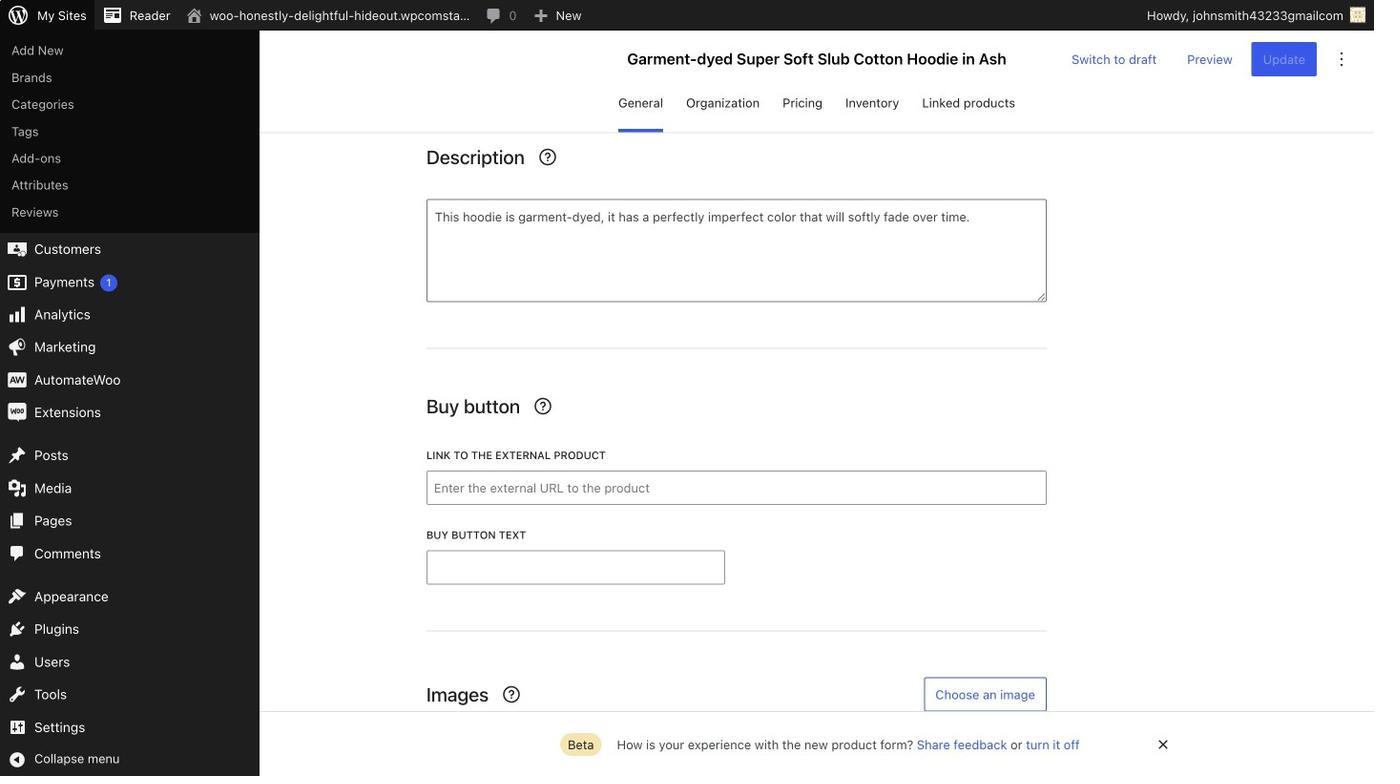 Task type: locate. For each thing, give the bounding box(es) containing it.
None text field
[[427, 199, 1047, 302], [427, 550, 725, 585], [427, 199, 1047, 302], [427, 550, 725, 585]]

0 horizontal spatial view helper text image
[[500, 683, 523, 706]]

0 vertical spatial view helper text image
[[532, 395, 555, 418]]

1 vertical spatial block: product section document
[[427, 395, 1047, 631]]

hide this message image
[[1152, 733, 1175, 756]]

view helper text image inside block: product section document
[[532, 395, 555, 418]]

None field
[[442, 0, 725, 28], [764, 0, 1047, 28], [442, 0, 725, 28], [764, 0, 1047, 28]]

tab list
[[260, 88, 1375, 132]]

1 block: product section document from the top
[[427, 146, 1047, 349]]

block: product section document
[[427, 146, 1047, 349], [427, 395, 1047, 631]]

1 vertical spatial view helper text image
[[500, 683, 523, 706]]

options image
[[1331, 48, 1354, 71]]

1 horizontal spatial view helper text image
[[532, 395, 555, 418]]

view helper text image
[[532, 395, 555, 418], [500, 683, 523, 706]]

product editor top bar. region
[[260, 31, 1375, 132]]

Enter the external URL to the product url field
[[427, 471, 1047, 505]]

0 vertical spatial block: product section document
[[427, 146, 1047, 349]]



Task type: describe. For each thing, give the bounding box(es) containing it.
view helper text image
[[536, 146, 559, 169]]

block: columns document
[[427, 0, 1047, 53]]

2 block: product section document from the top
[[427, 395, 1047, 631]]

toolbar navigation
[[0, 0, 1375, 34]]



Task type: vqa. For each thing, say whether or not it's contained in the screenshot.
top View helper text image
yes



